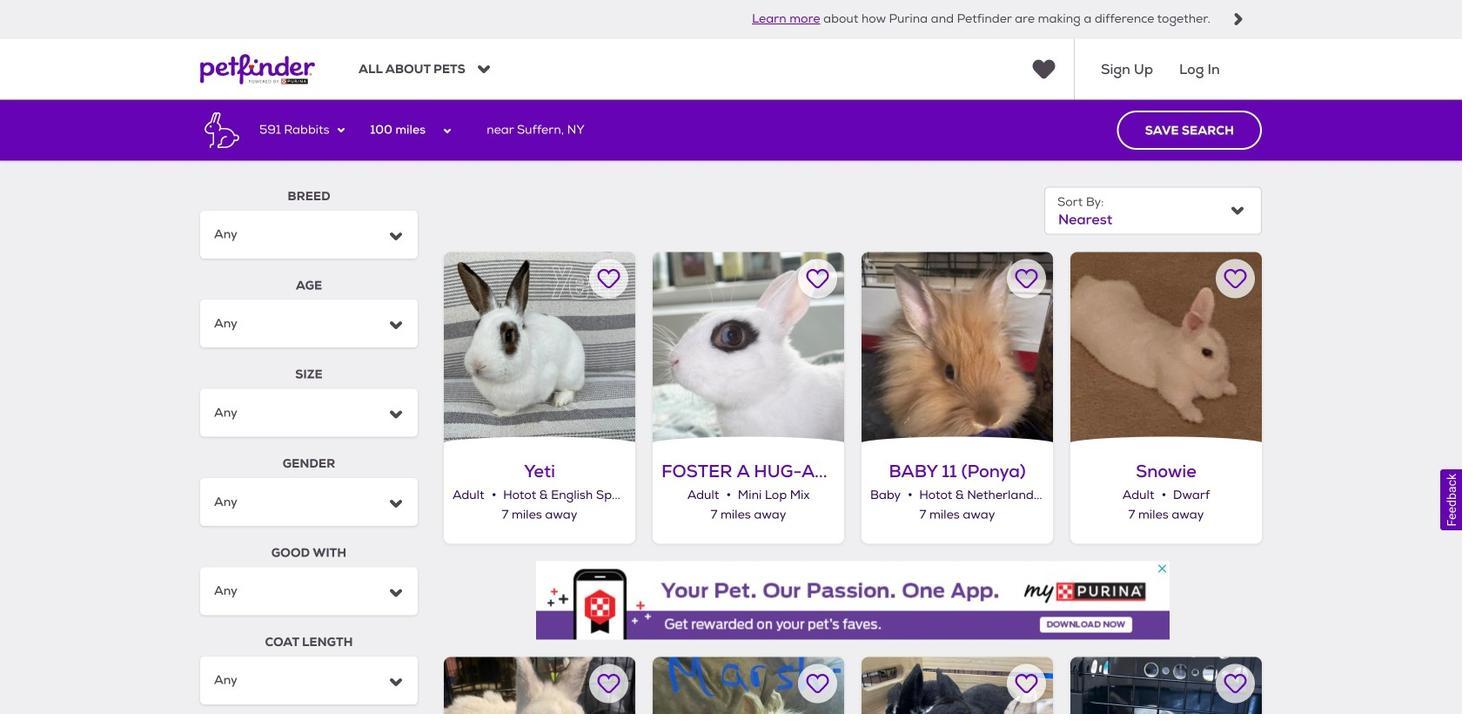 Task type: describe. For each thing, give the bounding box(es) containing it.
baby 11 (ponya), adoptable rabbit, baby male hotot & netherland dwarf mix, 7 miles away. image
[[862, 252, 1054, 444]]

marshmallow, adoptable rabbit, young male dwarf & netherland dwarf mix, 7 miles away. image
[[653, 657, 845, 714]]

foster a hug-a-bunny!, adoptable rabbit, adult female mini lop mix, 7 miles away. image
[[653, 252, 845, 444]]



Task type: locate. For each thing, give the bounding box(es) containing it.
yeti, adoptable rabbit, adult male hotot & english spot mix, 7 miles away. image
[[444, 252, 636, 444]]

advertisement element
[[536, 561, 1170, 640]]

cocoa (r), adoptable rabbit, adult female american, 7 miles away. image
[[862, 657, 1054, 714]]

petfinder home image
[[200, 39, 315, 100]]

mr moustache, adoptable rabbit, young male netherland dwarf, 7 miles away. image
[[1071, 657, 1263, 714]]

main content
[[0, 100, 1463, 714]]

snowie, adoptable rabbit, adult female dwarf, 7 miles away. image
[[1071, 252, 1263, 444]]

princess, adoptable rabbit, adult female dwarf, 7 miles away. image
[[444, 657, 636, 714]]



Task type: vqa. For each thing, say whether or not it's contained in the screenshot.
Marshmallow, adoptable Rabbit, Young Male Dwarf & Netherland Dwarf Mix, 7 miles away. Image
yes



